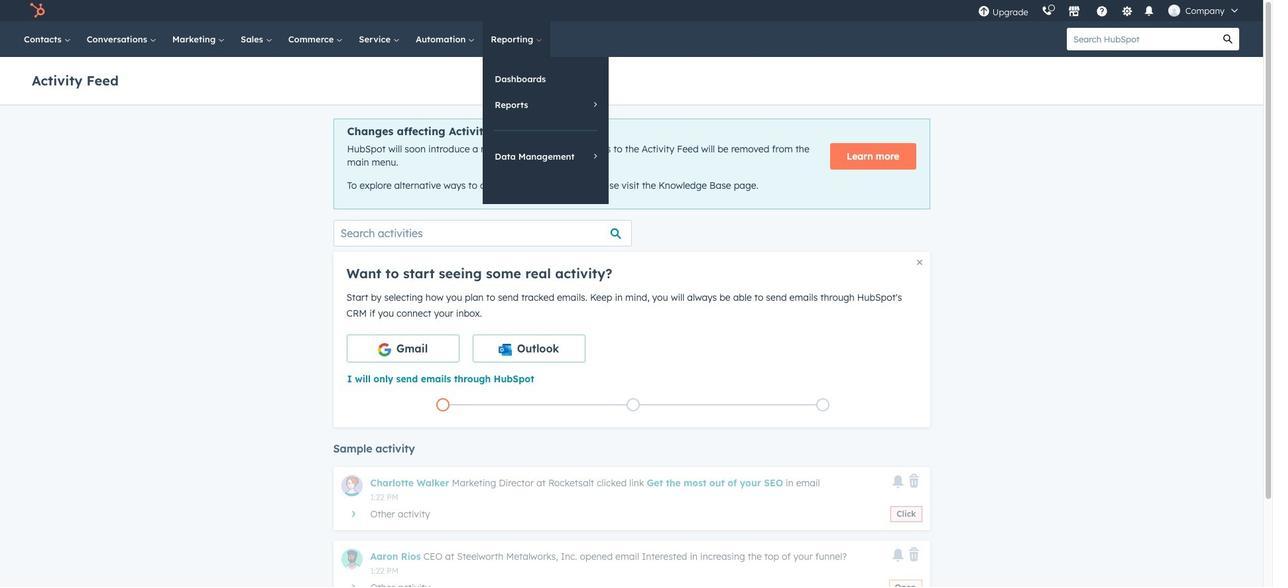 Task type: describe. For each thing, give the bounding box(es) containing it.
marketplaces image
[[1069, 6, 1081, 18]]

reporting menu
[[483, 57, 609, 204]]

jacob simon image
[[1169, 5, 1181, 17]]

onboarding.steps.finalstep.title image
[[820, 402, 827, 410]]

Search activities search field
[[333, 220, 632, 247]]



Task type: vqa. For each thing, say whether or not it's contained in the screenshot.
right Press to sort. element
no



Task type: locate. For each thing, give the bounding box(es) containing it.
menu
[[972, 0, 1248, 21]]

onboarding.steps.sendtrackedemailingmail.title image
[[630, 402, 637, 410]]

None checkbox
[[347, 335, 459, 363], [473, 335, 586, 363], [347, 335, 459, 363], [473, 335, 586, 363]]

Search HubSpot search field
[[1068, 28, 1217, 50]]

close image
[[917, 260, 923, 265]]

list
[[348, 396, 919, 415]]



